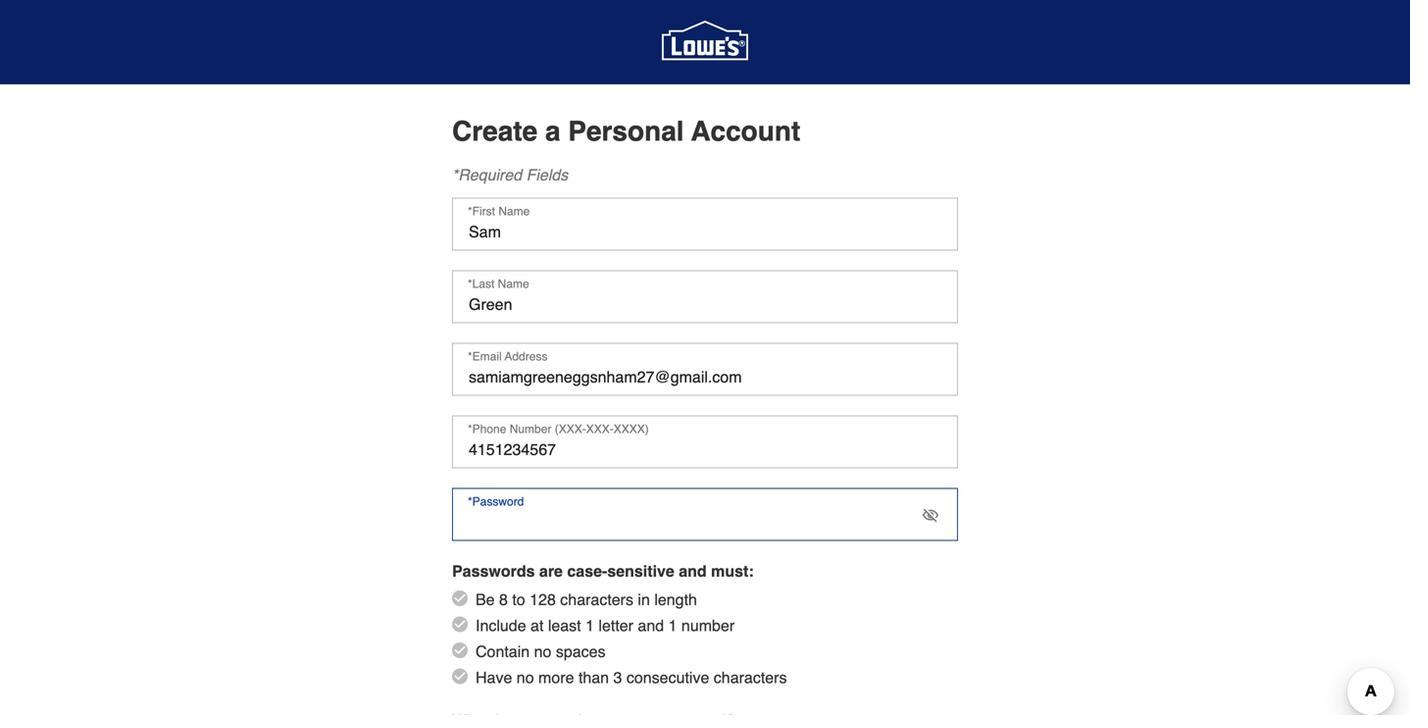 Task type: locate. For each thing, give the bounding box(es) containing it.
in
[[638, 590, 650, 609]]

1
[[586, 616, 594, 635], [669, 616, 677, 635]]

have no more than 3 consecutive characters
[[476, 668, 787, 687]]

*password
[[468, 495, 524, 509]]

length
[[655, 590, 697, 609]]

*email address
[[468, 350, 548, 363]]

2 1 from the left
[[669, 616, 677, 635]]

create
[[452, 116, 538, 147]]

(xxx-
[[555, 422, 586, 436]]

no for contain
[[534, 642, 552, 661]]

more
[[539, 668, 574, 687]]

no down at
[[534, 642, 552, 661]]

1 right least
[[586, 616, 594, 635]]

name right *last
[[498, 277, 529, 291]]

*phone number (xxx-xxx-xxxx)
[[468, 422, 649, 436]]

1 vertical spatial name
[[498, 277, 529, 291]]

characters
[[560, 590, 634, 609], [714, 668, 787, 687]]

have
[[476, 668, 512, 687]]

1 vertical spatial no
[[517, 668, 534, 687]]

0 vertical spatial and
[[679, 562, 707, 580]]

0 horizontal spatial 1
[[586, 616, 594, 635]]

contain no spaces
[[476, 642, 606, 661]]

no
[[534, 642, 552, 661], [517, 668, 534, 687]]

1 horizontal spatial characters
[[714, 668, 787, 687]]

than
[[579, 668, 609, 687]]

1 horizontal spatial and
[[679, 562, 707, 580]]

least
[[548, 616, 581, 635]]

sensitive
[[608, 562, 675, 580]]

lowe's home improvement logo image
[[662, 0, 749, 85]]

no down "contain no spaces"
[[517, 668, 534, 687]]

0 horizontal spatial characters
[[560, 590, 634, 609]]

and down in
[[638, 616, 664, 635]]

1 1 from the left
[[586, 616, 594, 635]]

*first
[[468, 205, 495, 218]]

name right *first at the left top
[[499, 205, 530, 218]]

*email
[[468, 350, 502, 363]]

characters up include at least 1 letter and 1 number
[[560, 590, 634, 609]]

1 vertical spatial and
[[638, 616, 664, 635]]

xxxx)
[[614, 422, 649, 436]]

*required
[[452, 166, 522, 184]]

case-
[[567, 562, 608, 580]]

name for *last name
[[498, 277, 529, 291]]

*Phone Number (XXX-XXX-XXXX) text field
[[452, 415, 958, 468]]

characters down number
[[714, 668, 787, 687]]

and up length
[[679, 562, 707, 580]]

1 horizontal spatial 1
[[669, 616, 677, 635]]

number
[[510, 422, 552, 436]]

name
[[499, 205, 530, 218], [498, 277, 529, 291]]

*required fields
[[452, 166, 568, 184]]

*last
[[468, 277, 495, 291]]

0 vertical spatial no
[[534, 642, 552, 661]]

address
[[505, 350, 548, 363]]

and
[[679, 562, 707, 580], [638, 616, 664, 635]]

show password image
[[923, 508, 939, 523]]

0 vertical spatial name
[[499, 205, 530, 218]]

xxx-
[[586, 422, 614, 436]]

1 down length
[[669, 616, 677, 635]]

0 vertical spatial characters
[[560, 590, 634, 609]]

1 vertical spatial characters
[[714, 668, 787, 687]]



Task type: describe. For each thing, give the bounding box(es) containing it.
letter
[[599, 616, 634, 635]]

a
[[545, 116, 561, 147]]

*last name
[[468, 277, 529, 291]]

*phone
[[468, 422, 507, 436]]

number
[[682, 616, 735, 635]]

128
[[530, 590, 556, 609]]

0 horizontal spatial and
[[638, 616, 664, 635]]

*Last Name text field
[[452, 270, 958, 323]]

be 8 to 128 characters in length
[[476, 590, 697, 609]]

contain
[[476, 642, 530, 661]]

to
[[512, 590, 526, 609]]

name for *first name
[[499, 205, 530, 218]]

passwords
[[452, 562, 535, 580]]

passwords are case-sensitive and must:
[[452, 562, 754, 580]]

no for have
[[517, 668, 534, 687]]

be
[[476, 590, 495, 609]]

spaces
[[556, 642, 606, 661]]

at
[[531, 616, 544, 635]]

3
[[614, 668, 622, 687]]

*First Name text field
[[452, 198, 958, 251]]

fields
[[526, 166, 568, 184]]

are
[[540, 562, 563, 580]]

must:
[[711, 562, 754, 580]]

personal
[[568, 116, 684, 147]]

8
[[499, 590, 508, 609]]

create a personal account
[[452, 116, 801, 147]]

include
[[476, 616, 526, 635]]

*Password password field
[[452, 488, 958, 541]]

include at least 1 letter and 1 number
[[476, 616, 735, 635]]

*first name
[[468, 205, 530, 218]]

*Email Address text field
[[452, 343, 958, 396]]

account
[[691, 116, 801, 147]]

consecutive
[[627, 668, 710, 687]]



Task type: vqa. For each thing, say whether or not it's contained in the screenshot.
all for See All
no



